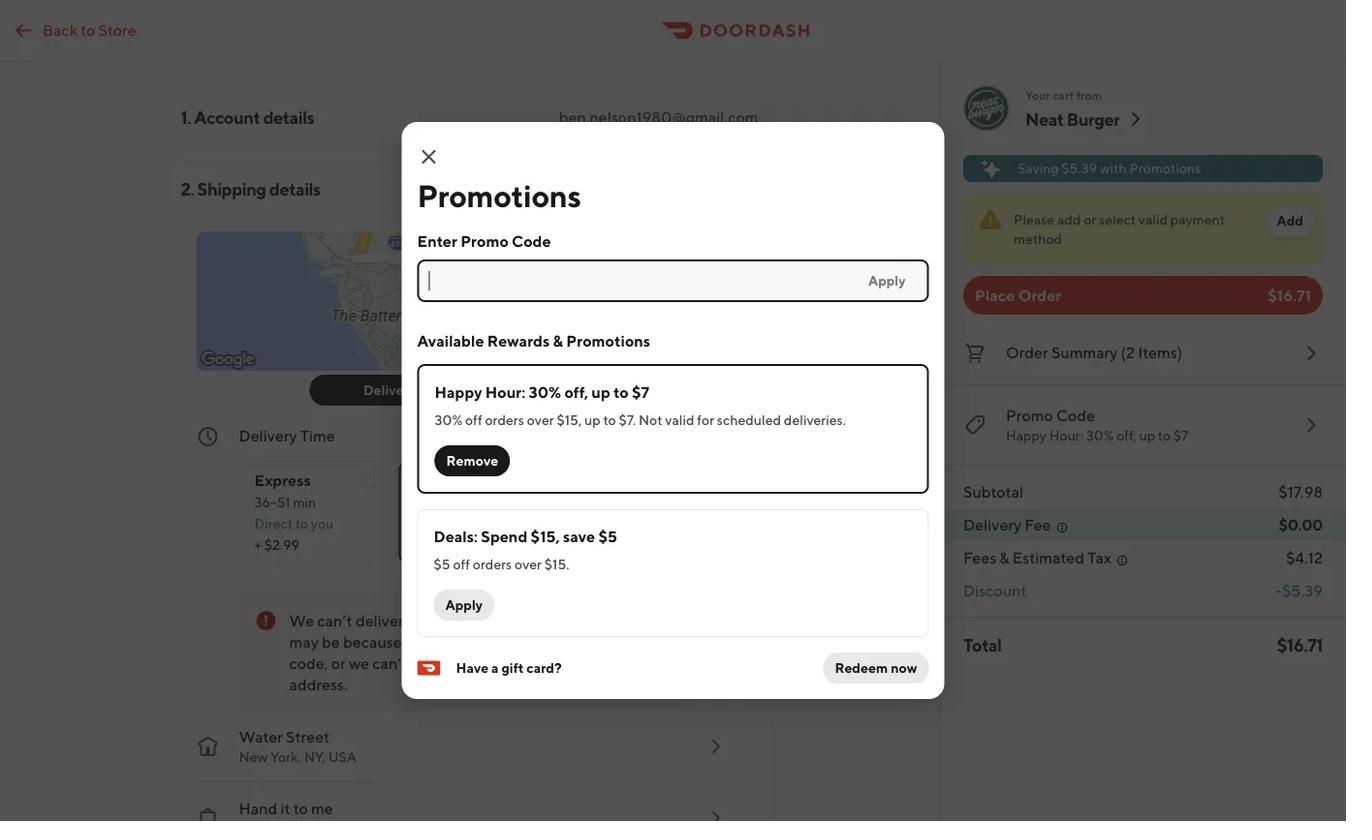 Task type: locate. For each thing, give the bounding box(es) containing it.
hour: inside the promo code happy hour: 30% off, up to $7
[[1049, 428, 1083, 444]]

hand it to me button
[[181, 783, 743, 822]]

or left we on the bottom of the page
[[331, 655, 346, 673]]

tax
[[1087, 549, 1111, 567]]

0 horizontal spatial 41–56
[[414, 495, 451, 511]]

place
[[975, 286, 1015, 305]]

add
[[1057, 212, 1081, 228]]

enter promo code
[[417, 232, 551, 250]]

0 horizontal spatial $5
[[434, 557, 450, 573]]

$5.39 for -
[[1282, 582, 1323, 600]]

now
[[891, 660, 917, 676]]

to right back
[[81, 20, 95, 39]]

min inside standard 41–56 min
[[454, 495, 476, 511]]

0 horizontal spatial for
[[500, 655, 520, 673]]

redeem now button
[[823, 653, 929, 684]]

card?
[[526, 660, 562, 676]]

$16.71
[[1268, 286, 1311, 305], [1277, 635, 1323, 656]]

30% inside the promo code happy hour: 30% off, up to $7
[[1086, 428, 1114, 444]]

1 vertical spatial promotions
[[417, 177, 581, 214]]

1 horizontal spatial $7
[[1173, 428, 1188, 444]]

1 horizontal spatial happy
[[1006, 428, 1047, 444]]

30%
[[529, 383, 561, 402], [435, 412, 462, 428], [1086, 428, 1114, 444]]

1. account details
[[181, 107, 314, 127]]

Pickup radio
[[458, 375, 629, 406]]

a left city,
[[493, 633, 501, 652]]

promo right enter
[[460, 232, 509, 250]]

address. down code,
[[289, 676, 347, 694]]

$5 right save
[[598, 528, 617, 546]]

& right rewards
[[553, 332, 563, 350]]

orders
[[485, 412, 524, 428], [473, 557, 512, 573]]

orders down delivery or pickup selector option group
[[485, 412, 524, 428]]

$15, up $15.
[[531, 528, 560, 546]]

min down express
[[293, 495, 316, 511]]

order right place
[[1018, 286, 1061, 305]]

0 horizontal spatial min
[[293, 495, 316, 511]]

add
[[1277, 213, 1303, 229]]

$16.71 down 'add' button
[[1268, 286, 1311, 305]]

1 horizontal spatial min
[[454, 495, 476, 511]]

to right it
[[293, 800, 308, 818]]

1 horizontal spatial off,
[[1117, 428, 1136, 444]]

off down delivery or pickup selector option group
[[465, 412, 482, 428]]

min inside 36–51 min direct to you + $2.99
[[293, 495, 316, 511]]

your cart from
[[1025, 88, 1102, 102]]

rewards
[[487, 332, 550, 350]]

happy inside the promo code happy hour: 30% off, up to $7
[[1006, 428, 1047, 444]]

promo down 'summary'
[[1006, 407, 1053, 425]]

1 vertical spatial valid
[[665, 412, 694, 428]]

for left scheduled
[[697, 412, 714, 428]]

over
[[527, 412, 554, 428], [515, 557, 542, 573]]

1 horizontal spatial or
[[1084, 212, 1096, 228]]

2. shipping details
[[181, 178, 320, 199]]

off down the deals:
[[453, 557, 470, 573]]

1 vertical spatial or
[[331, 655, 346, 673]]

0 vertical spatial $7
[[632, 383, 649, 402]]

1 horizontal spatial hour:
[[1049, 428, 1083, 444]]

promotions right the with
[[1129, 160, 1201, 176]]

promotions down enter promo code text box
[[566, 332, 650, 350]]

summary
[[1051, 344, 1118, 362]]

1 vertical spatial can't
[[372, 655, 408, 673]]

$5 down the deals:
[[434, 557, 450, 573]]

min for 36–51
[[293, 495, 316, 511]]

we
[[289, 612, 314, 630]]

hour:
[[485, 383, 525, 402], [1049, 428, 1083, 444]]

$4.12
[[1286, 549, 1323, 567]]

1 vertical spatial off
[[453, 557, 470, 573]]

1 vertical spatial apply button
[[434, 590, 494, 621]]

entered
[[434, 633, 490, 652]]

1 horizontal spatial for
[[697, 412, 714, 428]]

valid right not
[[665, 412, 694, 428]]

1 vertical spatial address.
[[289, 676, 347, 694]]

& right fees
[[999, 549, 1009, 567]]

please
[[1014, 212, 1055, 228]]

0 horizontal spatial can't
[[317, 612, 352, 630]]

41–56 inside standard 41–56 min
[[414, 495, 451, 511]]

deals: spend $15, save $5
[[434, 528, 617, 546]]

option group
[[239, 447, 743, 563]]

min right not
[[717, 427, 743, 445]]

$16.71 down the -$5.39 on the bottom right of page
[[1277, 635, 1323, 656]]

1 vertical spatial happy
[[1006, 428, 1047, 444]]

for down city,
[[500, 655, 520, 673]]

hour: left the pickup
[[485, 383, 525, 402]]

30% down available rewards & promotions
[[529, 383, 561, 402]]

min
[[717, 427, 743, 445], [293, 495, 316, 511], [454, 495, 476, 511]]

to right direct
[[295, 516, 308, 532]]

you up find
[[405, 633, 431, 652]]

happy down "available"
[[435, 383, 482, 402]]

1 horizontal spatial you
[[405, 633, 431, 652]]

$7 down items)
[[1173, 428, 1188, 444]]

0 vertical spatial promotions
[[1129, 160, 1201, 176]]

hour: down 'summary'
[[1049, 428, 1083, 444]]

1 vertical spatial $5.39
[[1282, 582, 1323, 600]]

$5
[[598, 528, 617, 546], [434, 557, 450, 573]]

30% down order summary (2 items)
[[1086, 428, 1114, 444]]

0 vertical spatial apply button
[[857, 266, 917, 297]]

saving
[[1018, 160, 1059, 176]]

promotions up the enter promo code
[[417, 177, 581, 214]]

0 horizontal spatial 30%
[[435, 412, 462, 428]]

0 horizontal spatial promo
[[460, 232, 509, 250]]

0 vertical spatial $5
[[598, 528, 617, 546]]

1 vertical spatial over
[[515, 557, 542, 573]]

41–56 down standard
[[414, 495, 451, 511]]

min down standard
[[454, 495, 476, 511]]

zip
[[535, 633, 556, 652]]

up up 30% off orders over $15, up to $7. not valid for scheduled deliveries.
[[591, 383, 610, 402]]

$5.39 left the with
[[1061, 160, 1097, 176]]

0 vertical spatial delivery
[[363, 382, 416, 398]]

1 horizontal spatial 30%
[[529, 383, 561, 402]]

(2
[[1121, 344, 1135, 362]]

-
[[1275, 582, 1282, 600]]

0 vertical spatial details
[[263, 107, 314, 127]]

1 vertical spatial you
[[405, 633, 431, 652]]

redeem
[[835, 660, 888, 676]]

available
[[417, 332, 484, 350]]

up inside the promo code happy hour: 30% off, up to $7
[[1139, 428, 1155, 444]]

0 horizontal spatial hour:
[[485, 383, 525, 402]]

1 vertical spatial code
[[1056, 407, 1095, 425]]

status
[[963, 194, 1323, 265]]

$7
[[632, 383, 649, 402], [1173, 428, 1188, 444]]

0 vertical spatial &
[[553, 332, 563, 350]]

0 vertical spatial or
[[1084, 212, 1096, 228]]

over down "happy hour: 30% off, up to $7"
[[527, 412, 554, 428]]

0 vertical spatial promo
[[460, 232, 509, 250]]

the
[[523, 655, 547, 673]]

hand
[[239, 800, 277, 818]]

Enter Promo Code text field
[[429, 270, 845, 292]]

code
[[512, 232, 551, 250], [1056, 407, 1095, 425]]

you
[[311, 516, 334, 532], [405, 633, 431, 652]]

remove
[[446, 453, 498, 469]]

1 vertical spatial $7
[[1173, 428, 1188, 444]]

can't down because
[[372, 655, 408, 673]]

$5.39
[[1061, 160, 1097, 176], [1282, 582, 1323, 600]]

0 vertical spatial $16.71
[[1268, 286, 1311, 305]]

41–56 right not
[[672, 427, 713, 445]]

pickup
[[527, 382, 571, 398]]

1 horizontal spatial 41–56
[[672, 427, 713, 445]]

remove button
[[435, 446, 510, 477]]

1 vertical spatial 41–56
[[414, 495, 451, 511]]

1 horizontal spatial promo
[[1006, 407, 1053, 425]]

2 horizontal spatial min
[[717, 427, 743, 445]]

order summary (2 items) button
[[963, 338, 1323, 369]]

or right add
[[1084, 212, 1096, 228]]

$15.
[[544, 557, 569, 573]]

1 horizontal spatial can't
[[372, 655, 408, 673]]

1 vertical spatial orders
[[473, 557, 512, 573]]

may
[[289, 633, 319, 652]]

0 vertical spatial over
[[527, 412, 554, 428]]

$15,
[[557, 412, 582, 428], [531, 528, 560, 546]]

0 vertical spatial valid
[[1139, 212, 1168, 228]]

address.
[[453, 612, 511, 630], [289, 676, 347, 694]]

$0.00
[[1279, 516, 1323, 534]]

1 vertical spatial &
[[999, 549, 1009, 567]]

None radio
[[399, 462, 543, 563]]

30% down delivery or pickup selector option group
[[435, 412, 462, 428]]

0 vertical spatial happy
[[435, 383, 482, 402]]

0 horizontal spatial code
[[512, 232, 551, 250]]

1 vertical spatial details
[[269, 178, 320, 199]]

promo inside the promo code happy hour: 30% off, up to $7
[[1006, 407, 1053, 425]]

off for deals:
[[453, 557, 470, 573]]

0 horizontal spatial delivery
[[239, 427, 297, 445]]

cart
[[1053, 88, 1074, 102]]

$7 up 30% off orders over $15, up to $7. not valid for scheduled deliveries.
[[632, 383, 649, 402]]

over down deals: spend $15, save $5
[[515, 557, 542, 573]]

orders down spend
[[473, 557, 512, 573]]

1 vertical spatial $5
[[434, 557, 450, 573]]

ben.nelson1980@gmail.com
[[559, 108, 758, 126]]

promotions
[[1129, 160, 1201, 176], [417, 177, 581, 214], [566, 332, 650, 350]]

0 vertical spatial off
[[465, 412, 482, 428]]

0 horizontal spatial valid
[[665, 412, 694, 428]]

you right direct
[[311, 516, 334, 532]]

$2.99
[[264, 537, 300, 553]]

ny,
[[304, 750, 326, 766]]

0 vertical spatial hour:
[[485, 383, 525, 402]]

0 vertical spatial 41–56
[[672, 427, 713, 445]]

a left gift
[[491, 660, 499, 676]]

saving $5.39 with promotions button
[[963, 155, 1323, 182]]

fees & estimated
[[963, 549, 1084, 567]]

code down 'summary'
[[1056, 407, 1095, 425]]

gift
[[501, 660, 524, 676]]

$5.39 inside button
[[1061, 160, 1097, 176]]

back
[[43, 20, 78, 39]]

promotions for &
[[566, 332, 650, 350]]

for inside we can't deliver to this address. this may be because you entered a city, zip code, or we can't find a match for the address.
[[500, 655, 520, 673]]

option group containing express
[[239, 447, 743, 563]]

0 vertical spatial orders
[[485, 412, 524, 428]]

off, down (2
[[1117, 428, 1136, 444]]

valid right select
[[1139, 212, 1168, 228]]

$5.39 down $4.12
[[1282, 582, 1323, 600]]

to left this
[[407, 612, 421, 630]]

me
[[311, 800, 333, 818]]

1 vertical spatial apply
[[445, 597, 483, 613]]

can't up be
[[317, 612, 352, 630]]

this
[[424, 612, 450, 630]]

a left time
[[624, 495, 632, 511]]

None radio
[[239, 462, 383, 563]]

0 horizontal spatial $5.39
[[1061, 160, 1097, 176]]

1 vertical spatial order
[[1006, 344, 1048, 362]]

0 vertical spatial can't
[[317, 612, 352, 630]]

details right 2. shipping
[[269, 178, 320, 199]]

0 vertical spatial $5.39
[[1061, 160, 1097, 176]]

2 vertical spatial delivery
[[963, 516, 1022, 534]]

up down order summary (2 items) button
[[1139, 428, 1155, 444]]

0 horizontal spatial you
[[311, 516, 334, 532]]

address. up entered
[[453, 612, 511, 630]]

we can't deliver to this address. this may be because you entered a city, zip code, or we can't find a match for the address. button
[[239, 594, 685, 711]]

2 vertical spatial promotions
[[566, 332, 650, 350]]

can't
[[317, 612, 352, 630], [372, 655, 408, 673]]

or
[[1084, 212, 1096, 228], [331, 655, 346, 673]]

Choose a time radio
[[559, 462, 741, 563]]

0 vertical spatial you
[[311, 516, 334, 532]]

0 vertical spatial $15,
[[557, 412, 582, 428]]

deliver
[[356, 612, 404, 630]]

0 vertical spatial off,
[[564, 383, 588, 402]]

1 vertical spatial promo
[[1006, 407, 1053, 425]]

code right enter
[[512, 232, 551, 250]]

0 vertical spatial apply
[[868, 273, 906, 289]]

street
[[286, 728, 330, 747]]

happy up subtotal
[[1006, 428, 1047, 444]]

$15, down the pickup
[[557, 412, 582, 428]]

1 vertical spatial off,
[[1117, 428, 1136, 444]]

we can't deliver to this address. this may be because you entered a city, zip code, or we can't find a match for the address. status
[[239, 594, 685, 711]]

Delivery radio
[[310, 375, 470, 406]]

for
[[697, 412, 714, 428], [500, 655, 520, 673]]

promo
[[460, 232, 509, 250], [1006, 407, 1053, 425]]

1 horizontal spatial $5.39
[[1282, 582, 1323, 600]]

0 horizontal spatial &
[[553, 332, 563, 350]]

1 horizontal spatial valid
[[1139, 212, 1168, 228]]

off, down available rewards & promotions
[[564, 383, 588, 402]]

2 horizontal spatial 30%
[[1086, 428, 1114, 444]]

min for 41–56
[[717, 427, 743, 445]]

off for happy
[[465, 412, 482, 428]]

to down items)
[[1158, 428, 1171, 444]]

1 horizontal spatial apply button
[[857, 266, 917, 297]]

promotions inside saving $5.39 with promotions button
[[1129, 160, 1201, 176]]

order left 'summary'
[[1006, 344, 1048, 362]]

details right 1. account
[[263, 107, 314, 127]]

1 vertical spatial for
[[500, 655, 520, 673]]

0 vertical spatial for
[[697, 412, 714, 428]]

1 horizontal spatial code
[[1056, 407, 1095, 425]]

or inside please add or select valid payment method
[[1084, 212, 1096, 228]]

1 vertical spatial $15,
[[531, 528, 560, 546]]

1 vertical spatial hour:
[[1049, 428, 1083, 444]]

0 horizontal spatial or
[[331, 655, 346, 673]]

$5.39 for saving
[[1061, 160, 1097, 176]]

0 horizontal spatial off,
[[564, 383, 588, 402]]

1 horizontal spatial delivery
[[363, 382, 416, 398]]

0 vertical spatial address.
[[453, 612, 511, 630]]

direct
[[254, 516, 293, 532]]



Task type: vqa. For each thing, say whether or not it's contained in the screenshot.
sheep's milk labneh (12oz)
no



Task type: describe. For each thing, give the bounding box(es) containing it.
0 horizontal spatial $7
[[632, 383, 649, 402]]

$7.
[[619, 412, 636, 428]]

neat
[[1025, 109, 1064, 129]]

add button
[[1265, 205, 1315, 236]]

over for $15,
[[515, 557, 542, 573]]

over for 30%
[[527, 412, 554, 428]]

1. account
[[181, 107, 260, 127]]

water street new york,  ny,  usa
[[239, 728, 357, 766]]

subtotal
[[963, 483, 1024, 501]]

please add or select valid payment method
[[1014, 212, 1225, 247]]

because
[[343, 633, 402, 652]]

2. shipping
[[181, 178, 266, 199]]

standard
[[414, 471, 481, 490]]

1 vertical spatial delivery
[[239, 427, 297, 445]]

have
[[456, 660, 489, 676]]

details for 1. account details
[[263, 107, 314, 127]]

new
[[239, 750, 268, 766]]

saving $5.39 with promotions
[[1018, 160, 1201, 176]]

save
[[563, 528, 595, 546]]

it
[[280, 800, 290, 818]]

off, inside the promo code happy hour: 30% off, up to $7
[[1117, 428, 1136, 444]]

1 horizontal spatial apply
[[868, 273, 906, 289]]

have a gift card?
[[456, 660, 562, 676]]

0 horizontal spatial apply button
[[434, 590, 494, 621]]

valid inside please add or select valid payment method
[[1139, 212, 1168, 228]]

to up $7.
[[613, 383, 629, 402]]

neat burger
[[1025, 109, 1120, 129]]

delivery or pickup selector option group
[[310, 375, 629, 406]]

0 horizontal spatial address.
[[289, 676, 347, 694]]

neat burger button
[[1025, 108, 1147, 131]]

payment
[[1170, 212, 1225, 228]]

redeem now
[[835, 660, 917, 676]]

deals:
[[434, 528, 478, 546]]

york,
[[270, 750, 301, 766]]

1 vertical spatial $16.71
[[1277, 635, 1323, 656]]

you inside we can't deliver to this address. this may be because you entered a city, zip code, or we can't find a match for the address.
[[405, 633, 431, 652]]

36–51
[[254, 495, 290, 511]]

+
[[254, 537, 261, 553]]

back to store
[[43, 20, 136, 39]]

or inside we can't deliver to this address. this may be because you entered a city, zip code, or we can't find a match for the address.
[[331, 655, 346, 673]]

order inside button
[[1006, 344, 1048, 362]]

0 vertical spatial order
[[1018, 286, 1061, 305]]

$5 off orders over $15.
[[434, 557, 569, 573]]

this
[[514, 612, 543, 630]]

select
[[1099, 212, 1136, 228]]

promotions for with
[[1129, 160, 1201, 176]]

your
[[1025, 88, 1050, 102]]

2 horizontal spatial delivery
[[963, 516, 1022, 534]]

be
[[322, 633, 340, 652]]

order summary (2 items)
[[1006, 344, 1182, 362]]

-$5.39
[[1275, 582, 1323, 600]]

a right find
[[441, 655, 450, 673]]

choose
[[574, 495, 622, 511]]

$17.98
[[1278, 483, 1323, 501]]

place order
[[975, 286, 1061, 305]]

fees
[[963, 549, 996, 567]]

code inside the promo code happy hour: 30% off, up to $7
[[1056, 407, 1095, 425]]

match
[[453, 655, 497, 673]]

happy hour: 30% off, up to $7
[[435, 383, 649, 402]]

time
[[300, 427, 335, 445]]

details for 2. shipping details
[[269, 178, 320, 199]]

total
[[963, 635, 1001, 656]]

1 horizontal spatial $5
[[598, 528, 617, 546]]

we can't deliver to this address. this may be because you entered a city, zip code, or we can't find a match for the address.
[[289, 612, 556, 694]]

0 horizontal spatial happy
[[435, 383, 482, 402]]

a inside 'option'
[[624, 495, 632, 511]]

up left $7.
[[584, 412, 600, 428]]

1 horizontal spatial address.
[[453, 612, 511, 630]]

not
[[639, 412, 662, 428]]

deliveries.
[[784, 412, 846, 428]]

none radio containing express
[[239, 462, 383, 563]]

none radio containing standard
[[399, 462, 543, 563]]

orders for spend
[[473, 557, 512, 573]]

promo code happy hour: 30% off, up to $7
[[1006, 407, 1188, 444]]

delivery time
[[239, 427, 335, 445]]

discount
[[963, 582, 1027, 600]]

express
[[254, 471, 311, 490]]

status containing please add or select valid payment method
[[963, 194, 1323, 265]]

items)
[[1138, 344, 1182, 362]]

to left $7.
[[603, 412, 616, 428]]

close promotions image
[[417, 145, 440, 169]]

delivery inside radio
[[363, 382, 416, 398]]

time
[[634, 495, 662, 511]]

method
[[1014, 231, 1062, 247]]

0 horizontal spatial apply
[[445, 597, 483, 613]]

to inside 36–51 min direct to you + $2.99
[[295, 516, 308, 532]]

spend
[[481, 528, 527, 546]]

1 horizontal spatial &
[[999, 549, 1009, 567]]

from
[[1076, 88, 1102, 102]]

$7 inside the promo code happy hour: 30% off, up to $7
[[1173, 428, 1188, 444]]

you inside 36–51 min direct to you + $2.99
[[311, 516, 334, 532]]

41–56 min
[[672, 427, 743, 445]]

36–51 min direct to you + $2.99
[[254, 495, 334, 553]]

we
[[349, 655, 369, 673]]

fee
[[1025, 516, 1051, 534]]

to inside the promo code happy hour: 30% off, up to $7
[[1158, 428, 1171, 444]]

find
[[411, 655, 438, 673]]

choose a time
[[574, 495, 662, 511]]

orders for hour:
[[485, 412, 524, 428]]

water
[[239, 728, 283, 747]]

scheduled
[[717, 412, 781, 428]]

store
[[98, 20, 136, 39]]

to inside we can't deliver to this address. this may be because you entered a city, zip code, or we can't find a match for the address.
[[407, 612, 421, 630]]

usa
[[328, 750, 357, 766]]

30% off orders over $15, up to $7. not valid for scheduled deliveries.
[[435, 412, 846, 428]]

0 vertical spatial code
[[512, 232, 551, 250]]

with
[[1100, 160, 1127, 176]]



